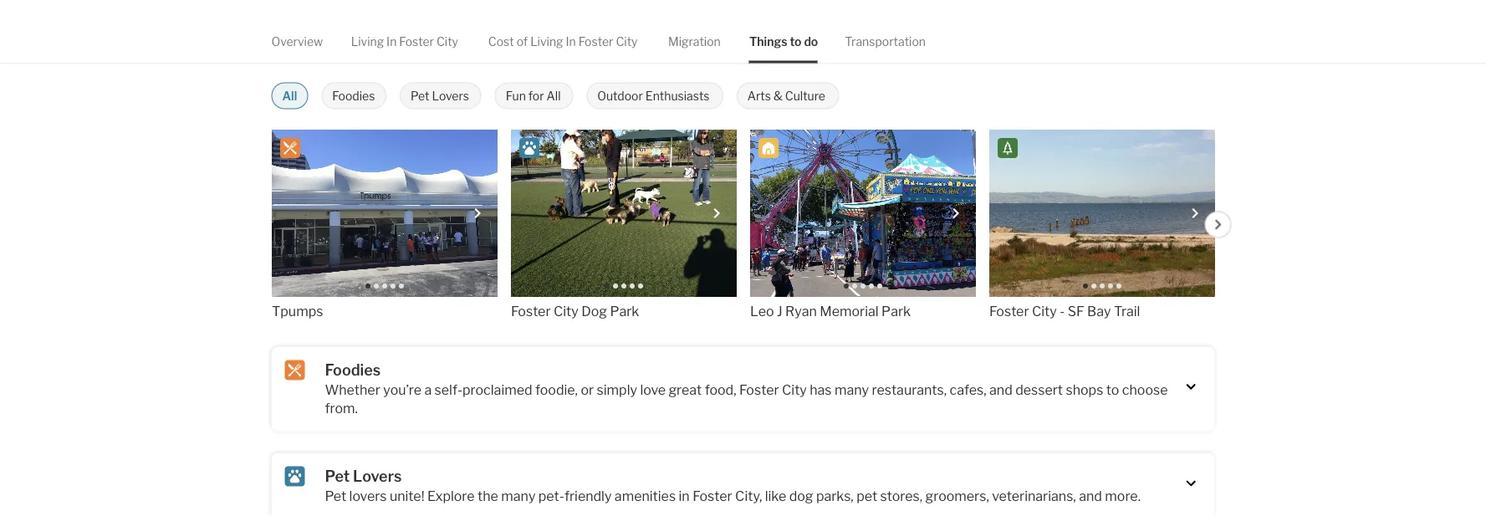 Task type: vqa. For each thing, say whether or not it's contained in the screenshot.
the price
no



Task type: locate. For each thing, give the bounding box(es) containing it.
1 horizontal spatial all
[[547, 89, 561, 103]]

you're
[[383, 382, 422, 398]]

2 horizontal spatial to
[[1106, 382, 1119, 398]]

3 slide 2 dot image from the left
[[852, 284, 857, 289]]

2 horizontal spatial slide 2 dot image
[[852, 284, 857, 289]]

all right for on the top of page
[[547, 89, 561, 103]]

1 horizontal spatial slide 3 dot image
[[621, 284, 626, 289]]

foodies inside the foodies whether you're a self-proclaimed foodie, or simply love great food, foster city has many restaurants, cafes, and dessert shops to choose from.
[[325, 361, 381, 380]]

slide 2 dot image right slide 1 dot icon
[[373, 284, 378, 289]]

city up enthusiasts on the top left of page
[[679, 38, 715, 61]]

slide 5 dot image up foster city dog park
[[638, 284, 643, 289]]

in inside pet lovers pet lovers unite! explore the many pet-friendly amenities in foster city, like dog parks, pet stores, groomers, veterinarians, and more.
[[679, 488, 690, 504]]

1 horizontal spatial next image
[[712, 208, 722, 218]]

self-
[[435, 382, 463, 398]]

fun
[[506, 89, 526, 103]]

the left pet-
[[478, 488, 498, 504]]

2 horizontal spatial next image
[[1214, 220, 1224, 230]]

0 horizontal spatial the
[[416, 38, 446, 61]]

living
[[351, 34, 384, 49], [530, 34, 563, 49]]

slide 2 dot image left slide 4 dot icon
[[852, 284, 857, 289]]

slide 3 dot image left slide 4 dot icon
[[860, 284, 865, 289]]

0 horizontal spatial next image
[[473, 208, 483, 218]]

0 vertical spatial lovers
[[432, 89, 469, 103]]

best
[[449, 38, 489, 61]]

tpumps
[[271, 303, 323, 319]]

lovers down best at the left
[[432, 89, 469, 103]]

0 horizontal spatial slide 4 dot image
[[390, 284, 395, 289]]

1 horizontal spatial the
[[478, 488, 498, 504]]

to
[[790, 34, 802, 49], [552, 38, 570, 61], [1106, 382, 1119, 398]]

things to do link
[[749, 20, 818, 63]]

the
[[416, 38, 446, 61], [478, 488, 498, 504]]

foodies
[[332, 89, 375, 103], [325, 361, 381, 380]]

slide 4 dot image up foster city dog park
[[629, 284, 634, 289]]

1 slide 4 dot image from the left
[[390, 284, 395, 289]]

park
[[610, 303, 639, 319], [881, 303, 911, 319]]

1 horizontal spatial slide 2 dot image
[[613, 284, 618, 289]]

2 vertical spatial pet
[[325, 488, 346, 504]]

explore
[[271, 38, 339, 61], [427, 488, 475, 504]]

slide 5 dot image right slide 1 dot icon
[[399, 284, 404, 289]]

0 horizontal spatial slide 1 dot image
[[604, 284, 609, 289]]

next image for foster city - sf bay trail
[[1190, 208, 1200, 218]]

1 horizontal spatial explore
[[427, 488, 475, 504]]

bay
[[1087, 303, 1111, 319]]

slide 3 dot image right slide 1 dot icon
[[382, 284, 387, 289]]

city left has
[[782, 382, 807, 398]]

many right has
[[835, 382, 869, 398]]

foster right food,
[[739, 382, 779, 398]]

1 vertical spatial the
[[478, 488, 498, 504]]

living in foster city link
[[351, 20, 458, 63]]

slide 4 dot image right slide 1 dot icon
[[390, 284, 395, 289]]

1 horizontal spatial in
[[679, 488, 690, 504]]

and left more.
[[1079, 488, 1102, 504]]

in inside cost of living in foster city link
[[566, 34, 576, 49]]

proclaimed
[[463, 382, 532, 398]]

2 horizontal spatial slide 3 dot image
[[860, 284, 865, 289]]

slide 2 dot image for leo j ryan memorial park
[[852, 284, 857, 289]]

foster
[[399, 34, 434, 49], [579, 34, 613, 49], [619, 38, 676, 61], [511, 303, 550, 319], [989, 303, 1029, 319], [739, 382, 779, 398], [693, 488, 732, 504]]

2 park from the left
[[881, 303, 911, 319]]

in
[[387, 34, 397, 49], [566, 34, 576, 49]]

1 slide 1 dot image from the left
[[604, 284, 609, 289]]

-
[[1060, 303, 1065, 319]]

foodies down some
[[332, 89, 375, 103]]

2 horizontal spatial slide 4 dot image
[[1108, 284, 1113, 289]]

1 vertical spatial explore
[[427, 488, 475, 504]]

foodies up whether in the left of the page
[[325, 361, 381, 380]]

in right 'amenities'
[[679, 488, 690, 504]]

foster up "outdoor enthusiasts"
[[619, 38, 676, 61]]

a
[[424, 382, 432, 398]]

stores,
[[880, 488, 923, 504]]

all
[[282, 89, 297, 103], [547, 89, 561, 103]]

and right cafes,
[[990, 382, 1013, 398]]

0 horizontal spatial park
[[610, 303, 639, 319]]

0 horizontal spatial slide 2 dot image
[[373, 284, 378, 289]]

1 vertical spatial many
[[501, 488, 536, 504]]

3 slide 5 dot image from the left
[[877, 284, 882, 289]]

2 all from the left
[[547, 89, 561, 103]]

enthusiasts
[[646, 89, 710, 103]]

3 slide 3 dot image from the left
[[860, 284, 865, 289]]

cafes,
[[950, 382, 987, 398]]

1 horizontal spatial next image
[[1190, 208, 1200, 218]]

slide 1 dot image up dog
[[604, 284, 609, 289]]

2 next image from the left
[[712, 208, 722, 218]]

like
[[765, 488, 786, 504]]

1 horizontal spatial and
[[1079, 488, 1102, 504]]

slide 5 dot image right slide 4 dot icon
[[877, 284, 882, 289]]

1 vertical spatial lovers
[[353, 467, 402, 486]]

in left best at the left
[[387, 34, 397, 49]]

foodies for foodies
[[332, 89, 375, 103]]

pet left lovers
[[325, 488, 346, 504]]

the left best at the left
[[416, 38, 446, 61]]

slide 5 dot image
[[399, 284, 404, 289], [638, 284, 643, 289], [877, 284, 882, 289]]

explore inside pet lovers pet lovers unite! explore the many pet-friendly amenities in foster city, like dog parks, pet stores, groomers, veterinarians, and more.
[[427, 488, 475, 504]]

explore left some
[[271, 38, 339, 61]]

do right things
[[574, 38, 596, 61]]

slide 5 dot image for leo j ryan memorial park
[[877, 284, 882, 289]]

to right things on the right top of the page
[[790, 34, 802, 49]]

parks,
[[816, 488, 854, 504]]

from.
[[325, 401, 358, 417]]

transportation link
[[845, 20, 926, 63]]

city
[[437, 34, 458, 49], [616, 34, 638, 49], [679, 38, 715, 61], [553, 303, 578, 319], [1032, 303, 1057, 319], [782, 382, 807, 398]]

slide 4 dot image
[[869, 284, 874, 289]]

1 horizontal spatial slide 5 dot image
[[638, 284, 643, 289]]

foster inside the foodies whether you're a self-proclaimed foodie, or simply love great food, foster city has many restaurants, cafes, and dessert shops to choose from.
[[739, 382, 779, 398]]

slide 1 dot image
[[365, 284, 370, 289]]

and inside the foodies whether you're a self-proclaimed foodie, or simply love great food, foster city has many restaurants, cafes, and dessert shops to choose from.
[[990, 382, 1013, 398]]

0 horizontal spatial next image
[[951, 208, 961, 218]]

1 all from the left
[[282, 89, 297, 103]]

living right cost
[[530, 34, 563, 49]]

all down overview link
[[282, 89, 297, 103]]

foodies for foodies whether you're a self-proclaimed foodie, or simply love great food, foster city has many restaurants, cafes, and dessert shops to choose from.
[[325, 361, 381, 380]]

0 horizontal spatial many
[[501, 488, 536, 504]]

and
[[990, 382, 1013, 398], [1079, 488, 1102, 504]]

many
[[835, 382, 869, 398], [501, 488, 536, 504]]

1 slide 2 dot image from the left
[[373, 284, 378, 289]]

city,
[[735, 488, 762, 504]]

3 slide 4 dot image from the left
[[1108, 284, 1113, 289]]

things
[[493, 38, 548, 61]]

1 slide 3 dot image from the left
[[382, 284, 387, 289]]

1 horizontal spatial in
[[566, 34, 576, 49]]

0 horizontal spatial in
[[387, 34, 397, 49]]

2 slide 3 dot image from the left
[[621, 284, 626, 289]]

do right things on the right top of the page
[[804, 34, 818, 49]]

slide 3 dot image
[[382, 284, 387, 289], [621, 284, 626, 289], [860, 284, 865, 289]]

cost
[[488, 34, 514, 49]]

2 slide 2 dot image from the left
[[613, 284, 618, 289]]

2 in from the left
[[566, 34, 576, 49]]

pet
[[411, 89, 430, 103], [325, 467, 350, 486], [325, 488, 346, 504]]

0 horizontal spatial slide 3 dot image
[[382, 284, 387, 289]]

park right dog
[[610, 303, 639, 319]]

0 horizontal spatial of
[[394, 38, 412, 61]]

1 slide 5 dot image from the left
[[399, 284, 404, 289]]

slide 3 dot image for foster city dog park
[[621, 284, 626, 289]]

1 vertical spatial and
[[1079, 488, 1102, 504]]

in
[[600, 38, 616, 61], [679, 488, 690, 504]]

1 horizontal spatial many
[[835, 382, 869, 398]]

0 horizontal spatial and
[[990, 382, 1013, 398]]

slide 3 dot image for leo j ryan memorial park
[[860, 284, 865, 289]]

outdoor enthusiasts
[[597, 89, 710, 103]]

1 next image from the left
[[473, 208, 483, 218]]

1 in from the left
[[387, 34, 397, 49]]

next image for tpumps
[[473, 208, 483, 218]]

slide 3 dot image up foster city dog park
[[621, 284, 626, 289]]

0 horizontal spatial living
[[351, 34, 384, 49]]

0 vertical spatial and
[[990, 382, 1013, 398]]

transportation
[[845, 34, 926, 49]]

slide 4 dot image for foster city - sf bay trail
[[1108, 284, 1113, 289]]

0 vertical spatial the
[[416, 38, 446, 61]]

1 park from the left
[[610, 303, 639, 319]]

1 horizontal spatial slide 1 dot image
[[844, 284, 849, 289]]

1 horizontal spatial park
[[881, 303, 911, 319]]

or
[[581, 382, 594, 398]]

of right some
[[394, 38, 412, 61]]

0 horizontal spatial lovers
[[353, 467, 402, 486]]

slide 3 dot image for tpumps
[[382, 284, 387, 289]]

0 horizontal spatial all
[[282, 89, 297, 103]]

food,
[[705, 382, 737, 398]]

2 horizontal spatial slide 5 dot image
[[877, 284, 882, 289]]

1 vertical spatial foodies
[[325, 361, 381, 380]]

slide 1 dot image
[[604, 284, 609, 289], [844, 284, 849, 289], [1083, 284, 1088, 289]]

city inside the foodies whether you're a self-proclaimed foodie, or simply love great food, foster city has many restaurants, cafes, and dessert shops to choose from.
[[782, 382, 807, 398]]

foodie,
[[535, 382, 578, 398]]

of
[[517, 34, 528, 49], [394, 38, 412, 61]]

city left dog
[[553, 303, 578, 319]]

dog
[[581, 303, 607, 319]]

foster left city,
[[693, 488, 732, 504]]

some
[[342, 38, 391, 61]]

1 vertical spatial in
[[679, 488, 690, 504]]

slide 4 dot image
[[390, 284, 395, 289], [629, 284, 634, 289], [1108, 284, 1113, 289]]

slide 2 dot image for foster city dog park
[[613, 284, 618, 289]]

pet lovers
[[411, 89, 469, 103]]

in up outdoor
[[600, 38, 616, 61]]

to right shops
[[1106, 382, 1119, 398]]

slide 1 dot image for sf
[[1083, 284, 1088, 289]]

has
[[810, 382, 832, 398]]

0 vertical spatial many
[[835, 382, 869, 398]]

slide 4 dot image right slide 3 dot icon
[[1108, 284, 1113, 289]]

city up outdoor
[[616, 34, 638, 49]]

next image
[[473, 208, 483, 218], [712, 208, 722, 218]]

lovers
[[432, 89, 469, 103], [353, 467, 402, 486]]

fun for all
[[506, 89, 561, 103]]

0 vertical spatial explore
[[271, 38, 339, 61]]

living right overview
[[351, 34, 384, 49]]

park right memorial
[[881, 303, 911, 319]]

2 slide 5 dot image from the left
[[638, 284, 643, 289]]

lovers up lovers
[[353, 467, 402, 486]]

2 horizontal spatial slide 1 dot image
[[1083, 284, 1088, 289]]

3 slide 1 dot image from the left
[[1083, 284, 1088, 289]]

slide 2 dot image up foster city dog park
[[613, 284, 618, 289]]

slide 1 dot image left slide 2 dot image
[[1083, 284, 1088, 289]]

0 horizontal spatial slide 5 dot image
[[399, 284, 404, 289]]

0 vertical spatial foodies
[[332, 89, 375, 103]]

many left pet-
[[501, 488, 536, 504]]

slide 2 dot image
[[1091, 284, 1096, 289]]

amenities
[[615, 488, 676, 504]]

foster city dog park
[[511, 303, 639, 319]]

pet up lovers
[[325, 467, 350, 486]]

1 horizontal spatial to
[[790, 34, 802, 49]]

2 slide 1 dot image from the left
[[844, 284, 849, 289]]

pet
[[857, 488, 878, 504]]

in right things
[[566, 34, 576, 49]]

1 vertical spatial pet
[[325, 467, 350, 486]]

choose
[[1122, 382, 1168, 398]]

0 vertical spatial in
[[600, 38, 616, 61]]

ryan
[[785, 303, 817, 319]]

to right things
[[552, 38, 570, 61]]

city left cost
[[437, 34, 458, 49]]

foster inside pet lovers pet lovers unite! explore the many pet-friendly amenities in foster city, like dog parks, pet stores, groomers, veterinarians, and more.
[[693, 488, 732, 504]]

do
[[804, 34, 818, 49], [574, 38, 596, 61]]

things to do
[[749, 34, 818, 49]]

slide 1 dot image up memorial
[[844, 284, 849, 289]]

1 horizontal spatial living
[[530, 34, 563, 49]]

1 horizontal spatial lovers
[[432, 89, 469, 103]]

lovers inside pet lovers pet lovers unite! explore the many pet-friendly amenities in foster city, like dog parks, pet stores, groomers, veterinarians, and more.
[[353, 467, 402, 486]]

pet down living in foster city link
[[411, 89, 430, 103]]

of right cost
[[517, 34, 528, 49]]

explore right unite!
[[427, 488, 475, 504]]

outdoor
[[597, 89, 643, 103]]

1 horizontal spatial slide 4 dot image
[[629, 284, 634, 289]]

&
[[774, 89, 783, 103]]

foodies whether you're a self-proclaimed foodie, or simply love great food, foster city has many restaurants, cafes, and dessert shops to choose from.
[[325, 361, 1168, 417]]

next image
[[951, 208, 961, 218], [1190, 208, 1200, 218], [1214, 220, 1224, 230]]

slide 4 dot image for tpumps
[[390, 284, 395, 289]]

0 vertical spatial pet
[[411, 89, 430, 103]]

slide 2 dot image
[[373, 284, 378, 289], [613, 284, 618, 289], [852, 284, 857, 289]]

foster left dog
[[511, 303, 550, 319]]

arts & culture
[[748, 89, 826, 103]]

1 horizontal spatial do
[[804, 34, 818, 49]]

sf
[[1068, 303, 1084, 319]]

2 slide 4 dot image from the left
[[629, 284, 634, 289]]



Task type: describe. For each thing, give the bounding box(es) containing it.
whether
[[325, 382, 380, 398]]

next image for foster city dog park
[[712, 208, 722, 218]]

pet-
[[539, 488, 565, 504]]

next image for leo j ryan memorial park
[[951, 208, 961, 218]]

dog
[[789, 488, 813, 504]]

friendly
[[565, 488, 612, 504]]

leo
[[750, 303, 774, 319]]

more.
[[1105, 488, 1141, 504]]

1 horizontal spatial of
[[517, 34, 528, 49]]

0 horizontal spatial do
[[574, 38, 596, 61]]

slide 5 dot image for foster city dog park
[[638, 284, 643, 289]]

simply
[[597, 382, 637, 398]]

slide 3 dot image
[[1100, 284, 1105, 289]]

culture
[[785, 89, 826, 103]]

memorial
[[819, 303, 878, 319]]

living in foster city
[[351, 34, 458, 49]]

slide 5 dot image
[[1116, 284, 1121, 289]]

overview
[[271, 34, 323, 49]]

j
[[777, 303, 782, 319]]

slide 2 dot image for tpumps
[[373, 284, 378, 289]]

leo j ryan memorial park
[[750, 303, 911, 319]]

arts
[[748, 89, 771, 103]]

slide 1 dot image for memorial
[[844, 284, 849, 289]]

groomers,
[[926, 488, 989, 504]]

2 living from the left
[[530, 34, 563, 49]]

cost of living in foster city link
[[488, 20, 638, 63]]

foster left "-"
[[989, 303, 1029, 319]]

shops
[[1066, 382, 1104, 398]]

veterinarians,
[[992, 488, 1076, 504]]

lovers for pet lovers
[[432, 89, 469, 103]]

lovers for pet lovers pet lovers unite! explore the many pet-friendly amenities in foster city, like dog parks, pet stores, groomers, veterinarians, and more.
[[353, 467, 402, 486]]

trail
[[1114, 303, 1140, 319]]

great
[[669, 382, 702, 398]]

and inside pet lovers pet lovers unite! explore the many pet-friendly amenities in foster city, like dog parks, pet stores, groomers, veterinarians, and more.
[[1079, 488, 1102, 504]]

restaurants,
[[872, 382, 947, 398]]

cost of living in foster city
[[488, 34, 638, 49]]

slide 4 dot image for foster city dog park
[[629, 284, 634, 289]]

1 living from the left
[[351, 34, 384, 49]]

0 horizontal spatial to
[[552, 38, 570, 61]]

migration
[[668, 34, 721, 49]]

migration link
[[668, 20, 721, 63]]

pet for pet lovers
[[411, 89, 430, 103]]

lovers
[[349, 488, 387, 504]]

love
[[640, 382, 666, 398]]

0 horizontal spatial explore
[[271, 38, 339, 61]]

overview link
[[271, 20, 323, 63]]

foster up outdoor
[[579, 34, 613, 49]]

things
[[749, 34, 788, 49]]

0 horizontal spatial in
[[600, 38, 616, 61]]

slide 1 dot image for park
[[604, 284, 609, 289]]

slide 5 dot image for tpumps
[[399, 284, 404, 289]]

city left "-"
[[1032, 303, 1057, 319]]

foster right some
[[399, 34, 434, 49]]

the inside pet lovers pet lovers unite! explore the many pet-friendly amenities in foster city, like dog parks, pet stores, groomers, veterinarians, and more.
[[478, 488, 498, 504]]

unite!
[[390, 488, 425, 504]]

pet for pet lovers pet lovers unite! explore the many pet-friendly amenities in foster city, like dog parks, pet stores, groomers, veterinarians, and more.
[[325, 467, 350, 486]]

to inside the foodies whether you're a self-proclaimed foodie, or simply love great food, foster city has many restaurants, cafes, and dessert shops to choose from.
[[1106, 382, 1119, 398]]

for
[[528, 89, 544, 103]]

pet lovers pet lovers unite! explore the many pet-friendly amenities in foster city, like dog parks, pet stores, groomers, veterinarians, and more.
[[325, 467, 1141, 504]]

explore some of the best things to do in foster city
[[271, 38, 715, 61]]

many inside the foodies whether you're a self-proclaimed foodie, or simply love great food, foster city has many restaurants, cafes, and dessert shops to choose from.
[[835, 382, 869, 398]]

many inside pet lovers pet lovers unite! explore the many pet-friendly amenities in foster city, like dog parks, pet stores, groomers, veterinarians, and more.
[[501, 488, 536, 504]]

foster city - sf bay trail
[[989, 303, 1140, 319]]

in inside living in foster city link
[[387, 34, 397, 49]]

dessert
[[1016, 382, 1063, 398]]



